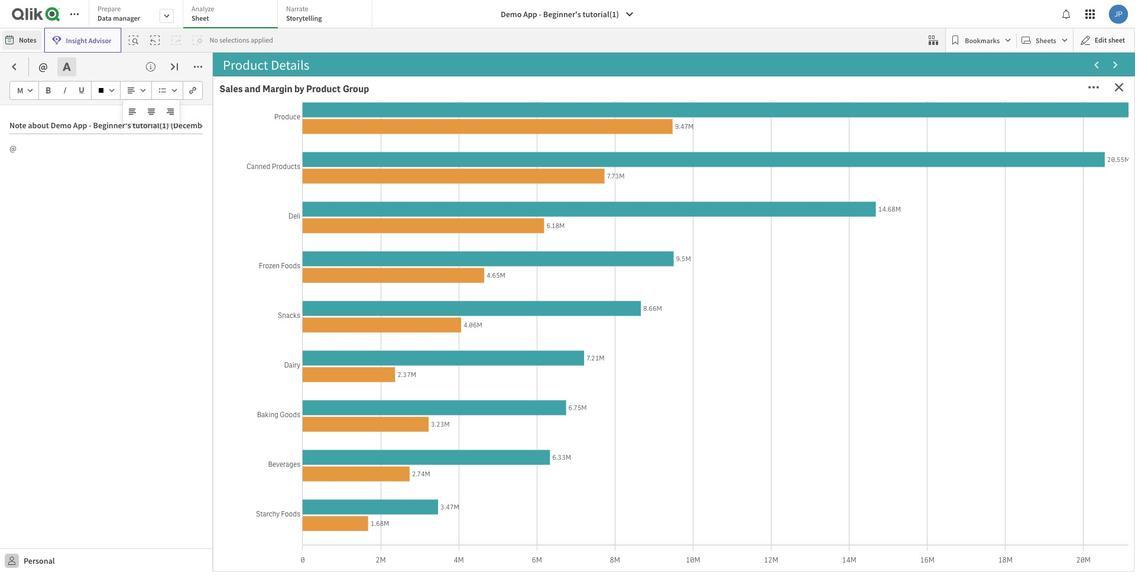 Task type: vqa. For each thing, say whether or not it's contained in the screenshot.
top
yes



Task type: locate. For each thing, give the bounding box(es) containing it.
1 vertical spatial top
[[357, 321, 376, 338]]

icons
[[489, 282, 520, 299]]

that
[[257, 141, 280, 159], [450, 196, 473, 213], [227, 339, 250, 356], [993, 551, 1007, 561]]

to down icon
[[307, 339, 319, 356]]

in
[[288, 178, 298, 195], [445, 178, 456, 195], [523, 282, 533, 299], [323, 321, 333, 338], [1068, 551, 1074, 561]]

icon.
[[326, 360, 354, 378]]

1 vertical spatial you
[[253, 339, 273, 356]]

making
[[455, 160, 497, 177]]

0 horizontal spatial @
[[9, 143, 16, 154]]

sheet right from
[[309, 282, 341, 299]]

@ inside text box
[[9, 143, 16, 154]]

by inside application
[[948, 129, 958, 141]]

product treemap
[[836, 333, 910, 346]]

1 vertical spatial and
[[312, 160, 334, 177]]

your inside clear your selections by selecting the
[[401, 339, 427, 356]]

to
[[299, 196, 311, 213], [284, 233, 297, 250], [343, 282, 355, 299], [356, 300, 367, 318], [307, 339, 319, 356]]

by
[[295, 83, 305, 95], [948, 129, 958, 141], [439, 160, 452, 177], [395, 233, 409, 250], [460, 300, 473, 318], [490, 339, 503, 356]]

of inside 'now that you see how qlik sense connects all of your data, go ahead and explore this sheet by making selections in the filters above. clicking in charts is another way to make selections so give that a try too!'
[[488, 141, 500, 159]]

application
[[0, 0, 1136, 573], [218, 123, 557, 567]]

2 horizontal spatial product
[[960, 129, 994, 141]]

explore down qlik
[[336, 160, 378, 177]]

now that you see how qlik sense connects all of your data, go ahead and explore this sheet by making selections in the filters above. clicking in charts is another way to make selections so give that a try too!
[[227, 141, 528, 213]]

in right icons
[[523, 282, 533, 299]]

sheets
[[1037, 36, 1057, 45]]

explore up .
[[299, 233, 343, 250]]

you left want
[[253, 339, 273, 356]]

to down navigate from sheet to sheet using the
[[356, 300, 367, 318]]

this
[[381, 160, 402, 177], [345, 233, 368, 250], [1076, 551, 1088, 561]]

week element
[[680, 85, 699, 95]]

0 horizontal spatial and
[[245, 83, 261, 95]]

to inside in the top right. navigate to a specific sheet by selecting the
[[356, 300, 367, 318]]

-
[[539, 9, 542, 20]]

by inside clear your selections by selecting the
[[490, 339, 503, 356]]

2 vertical spatial this
[[1076, 551, 1088, 561]]

next sheet: customer details image
[[1112, 60, 1121, 70]]

sales left margin
[[219, 83, 243, 95]]

expand image
[[170, 62, 179, 72]]

to right "way"
[[299, 196, 311, 213]]

1 horizontal spatial group
[[996, 129, 1023, 141]]

product inside application
[[960, 129, 994, 141]]

0 horizontal spatial top
[[248, 300, 268, 318]]

0 vertical spatial this
[[381, 160, 402, 177]]

explore.
[[321, 339, 366, 356]]

sheet
[[192, 14, 209, 22]]

Note title text field
[[9, 115, 203, 134]]

filters
[[322, 178, 354, 195]]

group down the region 'element'
[[996, 129, 1023, 141]]

sheets button
[[1020, 31, 1071, 50]]

clear
[[369, 339, 399, 356]]

specific
[[379, 300, 423, 318]]

to inside continue to explore this app by interacting with the rest of the sheets
[[284, 233, 297, 250]]

top inside icon in the top right and selecting the sheet that you want to explore.
[[357, 321, 376, 338]]

0 vertical spatial top
[[248, 300, 268, 318]]

explore inside 'now that you see how qlik sense connects all of your data, go ahead and explore this sheet by making selections in the filters above. clicking in charts is another way to make selections so give that a try too!'
[[336, 160, 378, 177]]

the inside clear your selections by selecting the
[[281, 360, 300, 378]]

2 vertical spatial product
[[836, 333, 871, 346]]

icon
[[296, 321, 320, 338]]

in down ahead
[[288, 178, 298, 195]]

your inside 'now that you see how qlik sense connects all of your data, go ahead and explore this sheet by making selections in the filters above. clicking in charts is another way to make selections so give that a try too!'
[[502, 141, 528, 159]]

this left chart.
[[1076, 551, 1088, 561]]

1 horizontal spatial product
[[836, 333, 871, 346]]

edit sheet button
[[1074, 28, 1136, 53]]

this left app on the left top of page
[[345, 233, 368, 250]]

in inside in the top right. navigate to a specific sheet by selecting the
[[523, 282, 533, 299]]

top left the right.
[[248, 300, 268, 318]]

navigate down rest
[[227, 282, 277, 299]]

1 vertical spatial navigate
[[303, 300, 353, 318]]

1 vertical spatial of
[[253, 251, 266, 268]]

analyze
[[192, 4, 214, 13]]

shown
[[1044, 551, 1067, 561]]

sheet right edit at the top of page
[[1109, 35, 1126, 44]]

selections tool image
[[930, 35, 939, 45]]

sales
[[219, 83, 243, 95], [873, 129, 896, 141]]

1 vertical spatial your
[[401, 339, 427, 356]]

this inside 'now that you see how qlik sense connects all of your data, go ahead and explore this sheet by making selections in the filters above. clicking in charts is another way to make selections so give that a try too!'
[[381, 160, 402, 177]]

connects
[[418, 141, 470, 159]]

and right right
[[409, 321, 430, 338]]

1 horizontal spatial this
[[381, 160, 402, 177]]

*
[[836, 551, 840, 561]]

of right 'all'
[[488, 141, 500, 159]]

to down continue to explore this app by interacting with the rest of the sheets
[[343, 282, 355, 299]]

1 horizontal spatial and
[[312, 160, 334, 177]]

0 horizontal spatial a
[[370, 300, 377, 318]]

from
[[280, 282, 307, 299]]

a left try
[[475, 196, 482, 213]]

0 horizontal spatial group
[[343, 83, 369, 95]]

@ inside button
[[38, 60, 48, 73]]

that right values
[[993, 551, 1007, 561]]

your down right
[[401, 339, 427, 356]]

underline image
[[78, 87, 85, 94]]

or
[[945, 551, 953, 561]]

1 horizontal spatial your
[[502, 141, 528, 159]]

product right margin
[[307, 83, 341, 95]]

sales left per
[[873, 129, 896, 141]]

1 vertical spatial group
[[996, 129, 1023, 141]]

the
[[301, 178, 319, 195], [509, 233, 528, 250], [268, 251, 288, 268], [426, 282, 444, 299], [227, 300, 246, 318], [530, 300, 549, 318], [336, 321, 355, 338], [487, 321, 505, 338], [281, 360, 300, 378]]

week
[[680, 85, 699, 95]]

narrate storytelling
[[286, 4, 322, 22]]

navigate down navigate from sheet to sheet using the
[[303, 300, 353, 318]]

give
[[424, 196, 447, 213]]

that left want
[[227, 339, 250, 356]]

0 vertical spatial you
[[282, 141, 303, 159]]

in right icon
[[323, 321, 333, 338]]

and right year element at the top
[[245, 83, 261, 95]]

in inside icon in the top right and selecting the sheet that you want to explore.
[[323, 321, 333, 338]]

year
[[224, 85, 239, 95]]

0 horizontal spatial you
[[253, 339, 273, 356]]

top
[[248, 300, 268, 318], [357, 321, 376, 338]]

that inside application
[[993, 551, 1007, 561]]

navigate
[[227, 282, 277, 299], [303, 300, 353, 318]]

1 horizontal spatial navigate
[[303, 300, 353, 318]]

by inside 'now that you see how qlik sense connects all of your data, go ahead and explore this sheet by making selections in the filters above. clicking in charts is another way to make selections so give that a try too!'
[[439, 160, 452, 177]]

0 vertical spatial selecting
[[476, 300, 527, 318]]

average
[[836, 129, 871, 141]]

0 vertical spatial explore
[[336, 160, 378, 177]]

0 vertical spatial navigate
[[227, 282, 277, 299]]

.
[[330, 251, 333, 268]]

icon in the top right and selecting the sheet that you want to explore.
[[227, 321, 539, 356]]

toggle formatting image
[[62, 62, 71, 72]]

2 vertical spatial selecting
[[227, 360, 279, 378]]

previous sheet: experience the power of qlik sense image
[[1093, 60, 1102, 70]]

0 vertical spatial sales
[[219, 83, 243, 95]]

month element
[[528, 85, 550, 95]]

toggle formatting element
[[57, 57, 81, 76]]

2 vertical spatial and
[[409, 321, 430, 338]]

0 horizontal spatial of
[[253, 251, 266, 268]]

1 vertical spatial a
[[370, 300, 377, 318]]

@ button
[[34, 57, 53, 76]]

0 horizontal spatial your
[[401, 339, 427, 356]]

group left quarter element
[[343, 83, 369, 95]]

in right 'shown'
[[1068, 551, 1074, 561]]

1 vertical spatial explore
[[299, 233, 343, 250]]

1 vertical spatial selecting
[[432, 321, 484, 338]]

sheet up specific
[[358, 282, 389, 299]]

1 horizontal spatial of
[[488, 141, 500, 159]]

1 vertical spatial this
[[345, 233, 368, 250]]

sheet inside in the top right. navigate to a specific sheet by selecting the
[[426, 300, 457, 318]]

want
[[276, 339, 304, 356]]

a inside in the top right. navigate to a specific sheet by selecting the
[[370, 300, 377, 318]]

tab list
[[89, 0, 377, 30]]

your
[[502, 141, 528, 159], [401, 339, 427, 356]]

product left treemap on the right bottom
[[836, 333, 871, 346]]

1 vertical spatial @
[[9, 143, 16, 154]]

too!
[[503, 196, 526, 213]]

and down the see
[[312, 160, 334, 177]]

analyze sheet
[[192, 4, 214, 22]]

1 horizontal spatial a
[[475, 196, 482, 213]]

1 vertical spatial product
[[960, 129, 994, 141]]

1 horizontal spatial you
[[282, 141, 303, 159]]

Note Body text field
[[9, 134, 203, 466]]

menu
[[123, 100, 180, 124]]

this inside continue to explore this app by interacting with the rest of the sheets
[[345, 233, 368, 250]]

top inside in the top right. navigate to a specific sheet by selecting the
[[248, 300, 268, 318]]

of down continue
[[253, 251, 266, 268]]

sheets
[[291, 251, 330, 268]]

sheet inside icon in the top right and selecting the sheet that you want to explore.
[[508, 321, 539, 338]]

that inside icon in the top right and selecting the sheet that you want to explore.
[[227, 339, 250, 356]]

to up sheets
[[284, 233, 297, 250]]

product treemap * the data set contains negative or zero values that cannot be shown in this chart. application
[[830, 327, 1136, 567]]

0 vertical spatial @
[[38, 60, 48, 73]]

product right invoice
[[960, 129, 994, 141]]

sheet
[[1109, 35, 1126, 44], [405, 160, 436, 177], [309, 282, 341, 299], [358, 282, 389, 299], [426, 300, 457, 318], [508, 321, 539, 338]]

you up ahead
[[282, 141, 303, 159]]

a left specific
[[370, 300, 377, 318]]

0 horizontal spatial this
[[345, 233, 368, 250]]

your right 'all'
[[502, 141, 528, 159]]

this down sense
[[381, 160, 402, 177]]

1 horizontal spatial sales
[[873, 129, 896, 141]]

@
[[38, 60, 48, 73], [9, 143, 16, 154]]

chart.
[[1090, 551, 1110, 561]]

1 vertical spatial sales
[[873, 129, 896, 141]]

explore
[[336, 160, 378, 177], [299, 233, 343, 250]]

selections
[[220, 35, 249, 44], [227, 178, 285, 195], [347, 196, 405, 213], [429, 339, 487, 356]]

product
[[307, 83, 341, 95], [960, 129, 994, 141], [836, 333, 871, 346]]

this inside application
[[1076, 551, 1088, 561]]

a
[[475, 196, 482, 213], [370, 300, 377, 318]]

go
[[258, 160, 273, 177]]

of
[[488, 141, 500, 159], [253, 251, 266, 268]]

product inside application
[[836, 333, 871, 346]]

0 vertical spatial of
[[488, 141, 500, 159]]

make
[[314, 196, 344, 213]]

data
[[98, 14, 112, 22]]

qlik
[[355, 141, 378, 159]]

sheet inside "button"
[[1109, 35, 1126, 44]]

group
[[343, 83, 369, 95], [996, 129, 1023, 141]]

so
[[407, 196, 421, 213]]

sheet right specific
[[426, 300, 457, 318]]

sheet up 'clicking'
[[405, 160, 436, 177]]

0 vertical spatial your
[[502, 141, 528, 159]]

0 vertical spatial a
[[475, 196, 482, 213]]

in up give
[[445, 178, 456, 195]]

you
[[282, 141, 303, 159], [253, 339, 273, 356]]

2 horizontal spatial and
[[409, 321, 430, 338]]

invoice
[[914, 129, 946, 141]]

sheet down icons
[[508, 321, 539, 338]]

0 horizontal spatial navigate
[[227, 282, 277, 299]]

2 horizontal spatial this
[[1076, 551, 1088, 561]]

in the top right. navigate to a specific sheet by selecting the
[[227, 282, 549, 318]]

another
[[227, 196, 272, 213]]

a inside 'now that you see how qlik sense connects all of your data, go ahead and explore this sheet by making selections in the filters above. clicking in charts is another way to make selections so give that a try too!'
[[475, 196, 482, 213]]

1 horizontal spatial @
[[38, 60, 48, 73]]

0 vertical spatial product
[[307, 83, 341, 95]]

top up clear
[[357, 321, 376, 338]]

1 horizontal spatial top
[[357, 321, 376, 338]]

0 vertical spatial group
[[343, 83, 369, 95]]



Task type: describe. For each thing, give the bounding box(es) containing it.
* the data set contains negative or zero values that cannot be shown in this chart.
[[836, 551, 1110, 561]]

negative
[[915, 551, 944, 561]]

demo app - beginner's tutorial(1)
[[501, 9, 619, 20]]

way
[[274, 196, 297, 213]]

0 vertical spatial and
[[245, 83, 261, 95]]

bookmarks button
[[949, 31, 1015, 50]]

data,
[[227, 160, 255, 177]]

edit
[[1096, 35, 1108, 44]]

quarter
[[376, 85, 403, 95]]

contains
[[884, 551, 913, 561]]

region element
[[984, 85, 1008, 95]]

step back image
[[151, 35, 160, 45]]

how
[[327, 141, 352, 159]]

charts
[[458, 178, 494, 195]]

region
[[984, 85, 1008, 95]]

navigate inside in the top right. navigate to a specific sheet by selecting the
[[303, 300, 353, 318]]

notes
[[19, 35, 36, 44]]

quarter element
[[376, 85, 403, 95]]

be
[[1034, 551, 1042, 561]]

back image
[[9, 62, 19, 72]]

tab list containing prepare
[[89, 0, 377, 30]]

applied
[[251, 35, 273, 44]]

0 horizontal spatial sales
[[219, 83, 243, 95]]

demo app - beginner's tutorial(1) button
[[494, 5, 642, 24]]

explore inside continue to explore this app by interacting with the rest of the sheets
[[299, 233, 343, 250]]

details image
[[141, 57, 165, 76]]

sales and margin by product group
[[219, 83, 369, 95]]

using
[[392, 282, 423, 299]]

narrate
[[286, 4, 309, 13]]

cannot
[[1009, 551, 1032, 561]]

continue to explore this app by interacting with the rest of the sheets
[[227, 233, 528, 268]]

now
[[227, 141, 254, 159]]

is
[[497, 178, 506, 195]]

prepare data manager
[[98, 4, 140, 22]]

to inside icon in the top right and selecting the sheet that you want to explore.
[[307, 339, 319, 356]]

no selections applied
[[210, 35, 273, 44]]

the
[[841, 551, 854, 561]]

group inside application
[[996, 129, 1023, 141]]

you inside icon in the top right and selecting the sheet that you want to explore.
[[253, 339, 273, 356]]

to inside 'now that you see how qlik sense connects all of your data, go ahead and explore this sheet by making selections in the filters above. clicking in charts is another way to make selections so give that a try too!'
[[299, 196, 311, 213]]

bookmarks
[[966, 36, 1001, 45]]

selecting inside in the top right. navigate to a specific sheet by selecting the
[[476, 300, 527, 318]]

and inside icon in the top right and selecting the sheet that you want to explore.
[[409, 321, 430, 338]]

see
[[305, 141, 325, 159]]

right.
[[270, 300, 300, 318]]

selecting inside clear your selections by selecting the
[[227, 360, 279, 378]]

by inside continue to explore this app by interacting with the rest of the sheets
[[395, 233, 409, 250]]

navigate from sheet to sheet using the
[[227, 282, 447, 299]]

app
[[371, 233, 393, 250]]

manager
[[832, 85, 862, 95]]

values
[[970, 551, 992, 561]]

clear your selections by selecting the
[[227, 339, 503, 378]]

no
[[210, 35, 218, 44]]

sheet inside 'now that you see how qlik sense connects all of your data, go ahead and explore this sheet by making selections in the filters above. clicking in charts is another way to make selections so give that a try too!'
[[405, 160, 436, 177]]

storytelling
[[286, 14, 322, 22]]

of inside continue to explore this app by interacting with the rest of the sheets
[[253, 251, 266, 268]]

in inside application
[[1068, 551, 1074, 561]]

0 horizontal spatial product
[[307, 83, 341, 95]]

zero
[[954, 551, 968, 561]]

and inside 'now that you see how qlik sense connects all of your data, go ahead and explore this sheet by making selections in the filters above. clicking in charts is another way to make selections so give that a try too!'
[[312, 160, 334, 177]]

app
[[524, 9, 538, 20]]

prepare
[[98, 4, 121, 13]]

all
[[473, 141, 486, 159]]

demo
[[501, 9, 522, 20]]

treemap
[[873, 333, 910, 346]]

ahead
[[275, 160, 310, 177]]

beginner's
[[544, 9, 581, 20]]

by inside in the top right. navigate to a specific sheet by selecting the
[[460, 300, 473, 318]]

rest
[[227, 251, 251, 268]]

average sales per invoice by product group
[[836, 129, 1023, 141]]

month
[[528, 85, 550, 95]]

selections inside clear your selections by selecting the
[[429, 339, 487, 356]]

that up go
[[257, 141, 280, 159]]

notes button
[[2, 31, 41, 50]]

you inside 'now that you see how qlik sense connects all of your data, go ahead and explore this sheet by making selections in the filters above. clicking in charts is another way to make selections so give that a try too!'
[[282, 141, 303, 159]]

selecting inside icon in the top right and selecting the sheet that you want to explore.
[[432, 321, 484, 338]]

margin
[[263, 83, 293, 95]]

try
[[484, 196, 500, 213]]

sales inside average sales per invoice by product group application
[[873, 129, 896, 141]]

the inside 'now that you see how qlik sense connects all of your data, go ahead and explore this sheet by making selections in the filters above. clicking in charts is another way to make selections so give that a try too!'
[[301, 178, 319, 195]]

per
[[898, 129, 912, 141]]

manager element
[[832, 85, 862, 95]]

set
[[872, 551, 883, 561]]

year element
[[224, 85, 239, 95]]

data
[[855, 551, 871, 561]]

right
[[379, 321, 406, 338]]

tutorial(1)
[[583, 9, 619, 20]]

that down 'charts'
[[450, 196, 473, 213]]

with
[[479, 233, 506, 250]]

average sales per invoice by product group application
[[830, 123, 1131, 322]]

interacting
[[411, 233, 476, 250]]

clicking
[[397, 178, 443, 195]]

above.
[[357, 178, 394, 195]]

sense
[[380, 141, 415, 159]]

continue
[[227, 233, 281, 250]]

bold image
[[45, 87, 52, 94]]

italic image
[[62, 87, 69, 94]]



